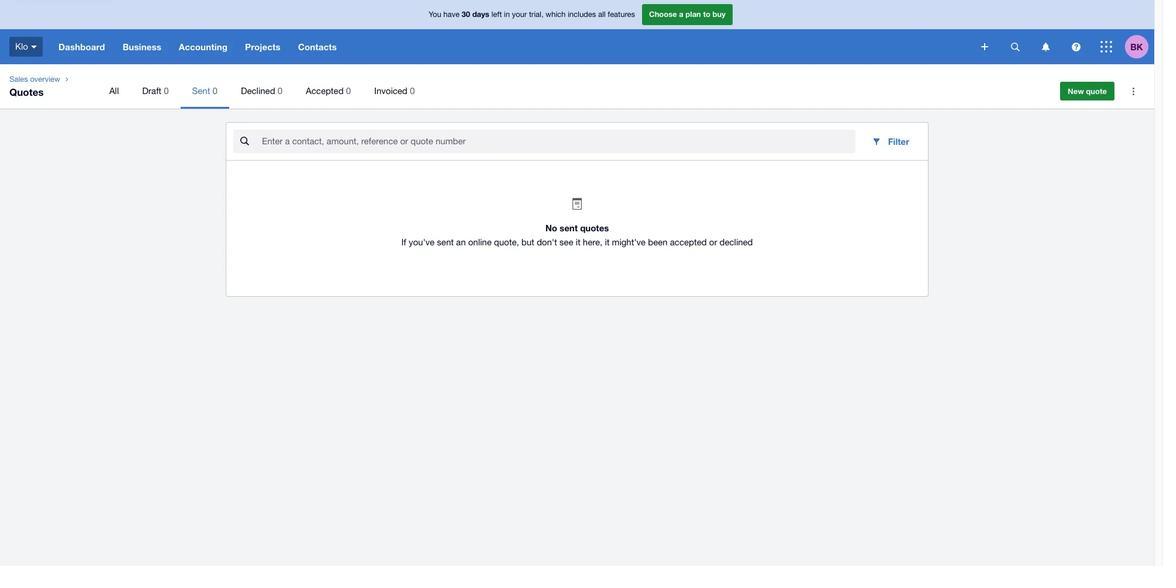 Task type: locate. For each thing, give the bounding box(es) containing it.
1 0 from the left
[[164, 86, 169, 96]]

all
[[598, 10, 606, 19]]

5 0 from the left
[[410, 86, 415, 96]]

0 right sent
[[213, 86, 218, 96]]

if
[[401, 237, 406, 247]]

1 vertical spatial sent
[[437, 237, 454, 247]]

choose
[[649, 10, 677, 19]]

sent
[[560, 223, 578, 233], [437, 237, 454, 247]]

0
[[164, 86, 169, 96], [213, 86, 218, 96], [278, 86, 282, 96], [346, 86, 351, 96], [410, 86, 415, 96]]

your
[[512, 10, 527, 19]]

1 horizontal spatial it
[[605, 237, 610, 247]]

0 for draft 0
[[164, 86, 169, 96]]

3 0 from the left
[[278, 86, 282, 96]]

4 0 from the left
[[346, 86, 351, 96]]

don't
[[537, 237, 557, 247]]

navigation
[[50, 29, 973, 64]]

sales overview link
[[5, 74, 65, 85]]

0 horizontal spatial sent
[[437, 237, 454, 247]]

draft
[[142, 86, 161, 96]]

1 it from the left
[[576, 237, 581, 247]]

bk button
[[1125, 29, 1154, 64]]

svg image
[[1042, 42, 1049, 51]]

no sent quotes if you've sent an online quote, but don't see it here, it might've been accepted or declined
[[401, 223, 753, 247]]

it right here,
[[605, 237, 610, 247]]

1 horizontal spatial sent
[[560, 223, 578, 233]]

online
[[468, 237, 492, 247]]

days
[[472, 10, 489, 19]]

0 right declined
[[278, 86, 282, 96]]

filter button
[[862, 130, 919, 153]]

banner
[[0, 0, 1154, 64]]

0 horizontal spatial it
[[576, 237, 581, 247]]

banner containing bk
[[0, 0, 1154, 64]]

new quote
[[1068, 87, 1107, 96]]

have
[[443, 10, 460, 19]]

navigation containing dashboard
[[50, 29, 973, 64]]

0 right draft
[[164, 86, 169, 96]]

accounting button
[[170, 29, 236, 64]]

svg image
[[1101, 41, 1112, 53], [1011, 42, 1020, 51], [1072, 42, 1080, 51], [981, 43, 988, 50], [31, 45, 37, 48]]

projects button
[[236, 29, 289, 64]]

menu containing all
[[98, 74, 1044, 109]]

2 it from the left
[[605, 237, 610, 247]]

invoiced 0
[[374, 86, 415, 96]]

0 for accepted 0
[[346, 86, 351, 96]]

it right see
[[576, 237, 581, 247]]

klo
[[15, 41, 28, 51]]

accounting
[[179, 42, 227, 52]]

quote,
[[494, 237, 519, 247]]

it
[[576, 237, 581, 247], [605, 237, 610, 247]]

0 for invoiced 0
[[410, 86, 415, 96]]

business button
[[114, 29, 170, 64]]

declined
[[241, 86, 275, 96]]

see
[[560, 237, 573, 247]]

contacts button
[[289, 29, 346, 64]]

to
[[703, 10, 710, 19]]

0 right accepted
[[346, 86, 351, 96]]

2 0 from the left
[[213, 86, 218, 96]]

accepted
[[306, 86, 344, 96]]

menu
[[98, 74, 1044, 109]]

includes
[[568, 10, 596, 19]]

Enter a contact, amount, reference or quote number field
[[261, 130, 855, 153]]

sent up see
[[560, 223, 578, 233]]

shortcuts image
[[1122, 80, 1145, 103]]

0 right invoiced
[[410, 86, 415, 96]]

klo button
[[0, 29, 50, 64]]

you
[[429, 10, 441, 19]]

choose a plan to buy
[[649, 10, 726, 19]]

features
[[608, 10, 635, 19]]

quotes element
[[0, 64, 1154, 109]]

declined 0
[[241, 86, 282, 96]]

sent left an
[[437, 237, 454, 247]]

sent 0
[[192, 86, 218, 96]]

you've
[[409, 237, 435, 247]]

an
[[456, 237, 466, 247]]

or
[[709, 237, 717, 247]]

plan
[[686, 10, 701, 19]]

bk
[[1131, 41, 1143, 52]]



Task type: vqa. For each thing, say whether or not it's contained in the screenshot.
svg icon
yes



Task type: describe. For each thing, give the bounding box(es) containing it.
new
[[1068, 87, 1084, 96]]

no
[[545, 223, 557, 233]]

but
[[522, 237, 534, 247]]

projects
[[245, 42, 281, 52]]

trial,
[[529, 10, 544, 19]]

overview
[[30, 75, 60, 84]]

sales overview
[[9, 75, 60, 84]]

all link
[[98, 74, 131, 109]]

a
[[679, 10, 683, 19]]

declined
[[720, 237, 753, 247]]

dashboard link
[[50, 29, 114, 64]]

in
[[504, 10, 510, 19]]

which
[[546, 10, 566, 19]]

dashboard
[[58, 42, 105, 52]]

sales
[[9, 75, 28, 84]]

0 for sent 0
[[213, 86, 218, 96]]

quote
[[1086, 87, 1107, 96]]

all
[[109, 86, 119, 96]]

quotes
[[9, 86, 44, 98]]

here,
[[583, 237, 602, 247]]

0 vertical spatial sent
[[560, 223, 578, 233]]

0 for declined 0
[[278, 86, 282, 96]]

30
[[462, 10, 470, 19]]

contacts
[[298, 42, 337, 52]]

you have 30 days left in your trial, which includes all features
[[429, 10, 635, 19]]

invoiced
[[374, 86, 407, 96]]

menu inside quotes element
[[98, 74, 1044, 109]]

buy
[[713, 10, 726, 19]]

draft 0
[[142, 86, 169, 96]]

might've
[[612, 237, 646, 247]]

accepted
[[670, 237, 707, 247]]

left
[[491, 10, 502, 19]]

been
[[648, 237, 668, 247]]

new quote link
[[1060, 82, 1115, 101]]

filter
[[888, 136, 909, 147]]

svg image inside klo 'popup button'
[[31, 45, 37, 48]]

quotes
[[580, 223, 609, 233]]

sent
[[192, 86, 210, 96]]

accepted 0
[[306, 86, 351, 96]]

business
[[123, 42, 161, 52]]



